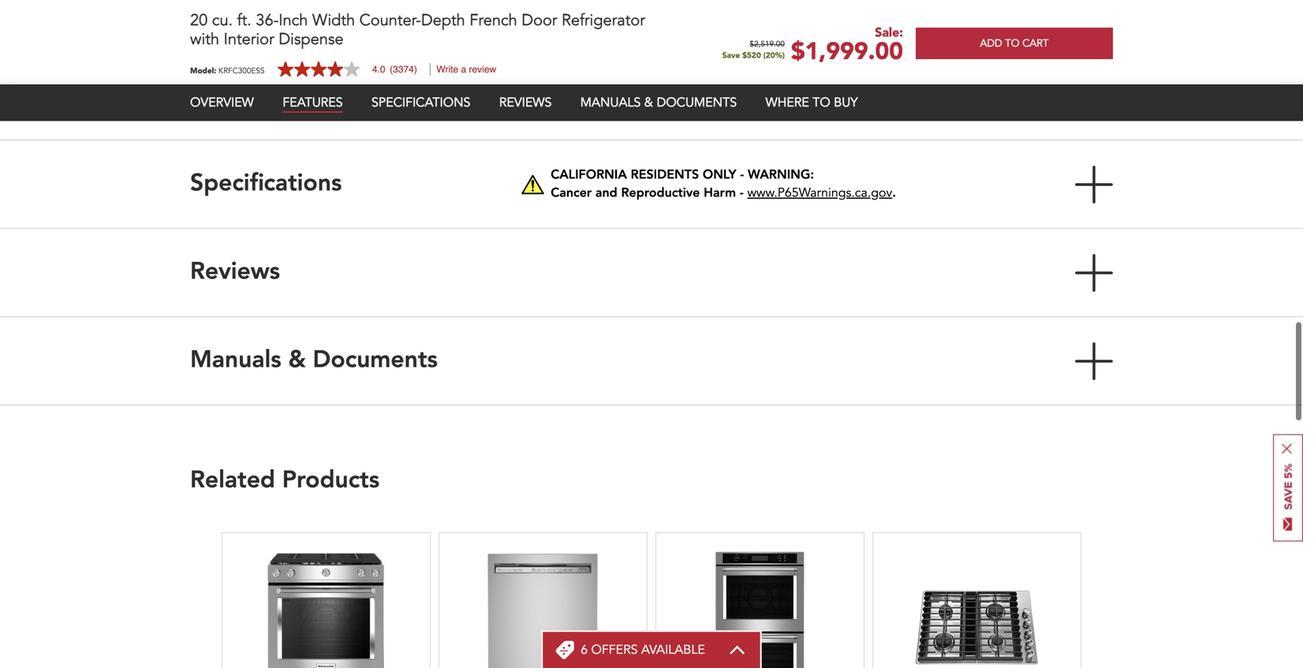 Task type: describe. For each thing, give the bounding box(es) containing it.
to
[[813, 94, 830, 111]]

manuals & documents link
[[580, 94, 737, 111]]

model: krfc300ess
[[190, 65, 265, 76]]

where to buy
[[766, 94, 858, 111]]

0 vertical spatial specifications
[[372, 94, 470, 111]]

available
[[641, 641, 705, 659]]

cu.
[[212, 9, 233, 31]]

features down dispense
[[283, 94, 343, 111]]

refrigerator
[[562, 9, 645, 31]]

www.p65warnings.ca.gov link
[[747, 184, 892, 202]]

sale: $1,999.00
[[791, 24, 903, 68]]

www.p65warnings.ca.gov
[[747, 184, 892, 202]]

save
[[722, 50, 740, 61]]

inch
[[279, 9, 308, 31]]

where
[[766, 94, 809, 111]]

1 vertical spatial &
[[288, 349, 306, 373]]

1 vertical spatial specifications
[[190, 173, 342, 196]]

ft.
[[237, 9, 251, 31]]

20
[[190, 9, 208, 31]]

features link
[[283, 94, 343, 113]]

residents
[[631, 169, 699, 182]]

close image
[[1282, 444, 1292, 454]]

width
[[312, 9, 355, 31]]

0 horizontal spatial reviews
[[190, 261, 280, 285]]

only
[[703, 169, 736, 182]]

depth
[[421, 9, 465, 31]]

1 horizontal spatial &
[[644, 94, 653, 111]]

6
[[581, 641, 588, 659]]

specifications link
[[372, 94, 470, 111]]

cancer
[[551, 187, 592, 200]]

1 horizontal spatial manuals & documents
[[580, 94, 737, 111]]

california residents only - warning: cancer and reproductive harm - www.p65warnings.ca.gov .
[[551, 169, 896, 202]]

related products
[[190, 470, 379, 493]]

harm
[[704, 187, 736, 200]]

$520
[[742, 50, 761, 61]]

1 horizontal spatial 30 image
[[914, 589, 1040, 667]]

30-inch 5-burner gas slide-in convection range image
[[264, 549, 389, 668]]

products
[[282, 470, 379, 493]]

interior
[[224, 28, 274, 50]]

french
[[470, 9, 517, 31]]

1 vertical spatial manuals
[[190, 349, 281, 373]]

to
[[1005, 36, 1020, 50]]

1 horizontal spatial documents
[[657, 94, 737, 111]]

0 vertical spatial reviews
[[499, 94, 552, 111]]

and
[[595, 187, 617, 200]]

cart
[[1022, 36, 1049, 50]]

reproductive
[[621, 187, 700, 200]]

review
[[469, 64, 496, 75]]

write
[[436, 64, 458, 75]]

overview
[[190, 94, 254, 111]]

(3374)
[[390, 64, 417, 75]]



Task type: vqa. For each thing, say whether or not it's contained in the screenshot.
rightmost Create
no



Task type: locate. For each thing, give the bounding box(es) containing it.
0 horizontal spatial &
[[288, 349, 306, 373]]

0 horizontal spatial documents
[[313, 349, 438, 373]]

$2,519.00
[[750, 41, 785, 49]]

4.0
[[372, 64, 385, 75]]

0 vertical spatial -
[[740, 169, 744, 182]]

related
[[190, 470, 275, 493]]

1 horizontal spatial reviews
[[499, 94, 552, 111]]

california
[[551, 169, 627, 182]]

4.0 (3374)
[[372, 64, 417, 75]]

model:
[[190, 65, 216, 76]]

1 vertical spatial -
[[740, 187, 744, 200]]

39 dba dishwasher in printshield™ finish with third level utensil rack image
[[484, 549, 603, 668]]

0 horizontal spatial 30 image
[[713, 549, 807, 668]]

1 vertical spatial reviews
[[190, 261, 280, 285]]

write a review button
[[436, 64, 496, 75]]

- right harm
[[740, 187, 744, 200]]

30 image
[[713, 549, 807, 668], [914, 589, 1040, 667]]

manuals & documents
[[580, 94, 737, 111], [190, 349, 438, 373]]

$2,519.00 save $520 (20%)
[[722, 41, 785, 61]]

0 horizontal spatial specifications
[[190, 173, 342, 196]]

buy
[[834, 94, 858, 111]]

documents
[[657, 94, 737, 111], [313, 349, 438, 373]]

door
[[522, 9, 557, 31]]

add to cart
[[980, 36, 1049, 50]]

add to cart button
[[916, 28, 1113, 59]]

heading containing 6
[[581, 641, 705, 659]]

6 offers available
[[581, 641, 705, 659]]

(20%)
[[763, 50, 785, 61]]

heading
[[581, 641, 705, 659]]

0 horizontal spatial manuals
[[190, 349, 281, 373]]

&
[[644, 94, 653, 111], [288, 349, 306, 373]]

0 horizontal spatial manuals & documents
[[190, 349, 438, 373]]

0 vertical spatial &
[[644, 94, 653, 111]]

reviews link
[[499, 94, 552, 111]]

write a review
[[436, 64, 496, 75]]

-
[[740, 169, 744, 182], [740, 187, 744, 200]]

counter-
[[359, 9, 421, 31]]

sale:
[[875, 24, 903, 41]]

warning:
[[748, 169, 814, 182]]

manuals
[[580, 94, 641, 111], [190, 349, 281, 373]]

offers
[[591, 641, 638, 659]]

overview link
[[190, 94, 254, 111]]

1 vertical spatial documents
[[313, 349, 438, 373]]

add
[[980, 36, 1002, 50]]

1 horizontal spatial specifications
[[372, 94, 470, 111]]

where to buy link
[[766, 94, 858, 111]]

krfc300ess
[[218, 65, 265, 76]]

36-
[[256, 9, 279, 31]]

0 vertical spatial manuals
[[580, 94, 641, 111]]

1 vertical spatial manuals & documents
[[190, 349, 438, 373]]

features down krfc300ess
[[190, 84, 286, 108]]

with
[[190, 28, 219, 50]]

reviews
[[499, 94, 552, 111], [190, 261, 280, 285]]

chevron icon image
[[729, 645, 746, 655]]

$1,999.00
[[791, 35, 903, 68]]

promo tag image
[[555, 641, 574, 659]]

1 horizontal spatial manuals
[[580, 94, 641, 111]]

- right the only in the right of the page
[[740, 169, 744, 182]]

 image
[[521, 174, 545, 195]]

a
[[461, 64, 466, 75]]

.
[[892, 187, 896, 200]]

20 cu. ft. 36-inch width counter-depth french door refrigerator with interior dispense
[[190, 9, 645, 50]]

0 vertical spatial manuals & documents
[[580, 94, 737, 111]]

0 vertical spatial documents
[[657, 94, 737, 111]]

dispense
[[279, 28, 343, 50]]

features
[[190, 84, 286, 108], [283, 94, 343, 111]]

specifications
[[372, 94, 470, 111], [190, 173, 342, 196]]



